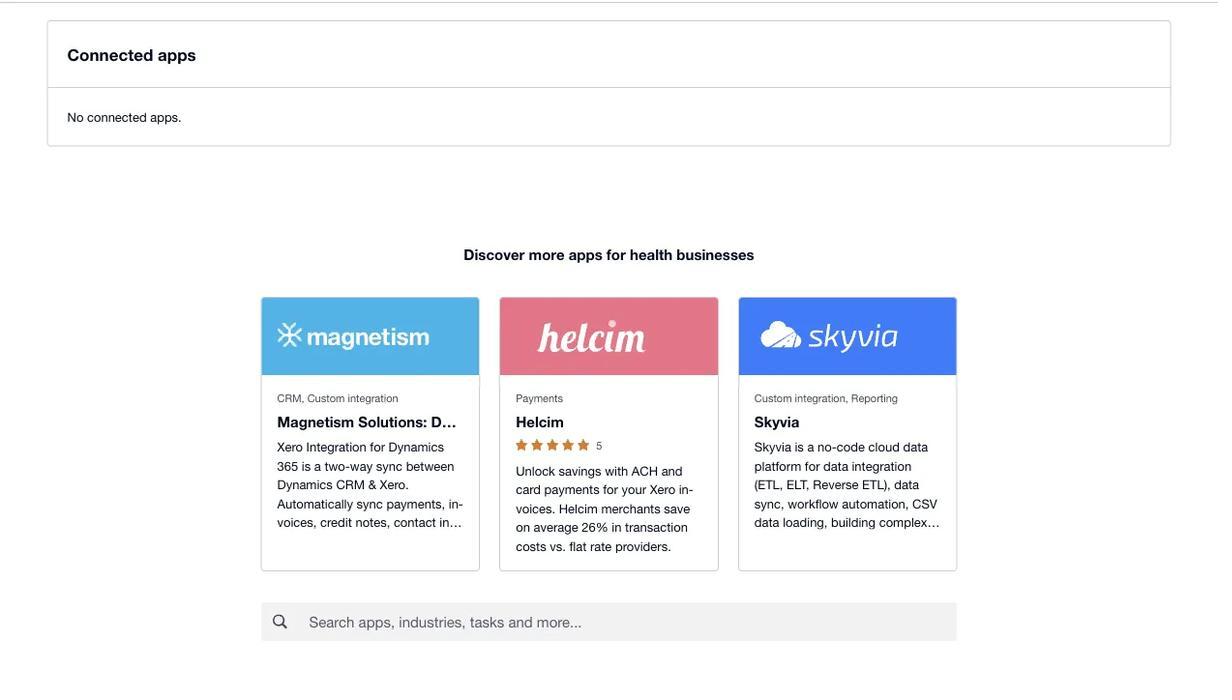 Task type: locate. For each thing, give the bounding box(es) containing it.
and inside unlock savings with ach and card payments for your xero in voices. helcim merchants save on average 26% in transaction costs vs. flat rate providers.
[[662, 463, 683, 478]]

formation
[[277, 515, 454, 549]]

xero up the save
[[650, 482, 676, 497]]

0 horizontal spatial a
[[314, 459, 321, 474]]

crm
[[336, 478, 365, 492]]

1 custom from the left
[[307, 392, 345, 405]]

helcim
[[516, 414, 564, 431], [559, 501, 598, 516]]

custom
[[307, 392, 345, 405], [755, 392, 792, 405]]

1 vertical spatial and
[[334, 534, 356, 549]]

sync up xero.
[[376, 459, 403, 474]]

supported
[[363, 553, 420, 568]]

skyvia
[[755, 414, 800, 431]]

transaction
[[625, 520, 688, 535]]

partner
[[364, 572, 405, 587]]

for left health at the right top
[[607, 246, 626, 263]]

0 vertical spatial by
[[424, 553, 438, 568]]

savings
[[559, 463, 601, 478]]

magnetism solutions dynamics 365 integration logo image
[[277, 323, 429, 351]]

0 vertical spatial apps
[[158, 45, 196, 64]]

integration
[[532, 414, 607, 431], [306, 440, 366, 455]]

by
[[424, 553, 438, 568], [277, 591, 291, 606]]

discover more apps for health businesses
[[464, 246, 754, 263]]

1 vertical spatial sync
[[357, 496, 383, 511]]

more.
[[359, 534, 391, 549]]

helcim app logo image
[[516, 321, 668, 353]]

on
[[516, 520, 530, 535]]

unlock savings with ach and card payments for your xero in voices. helcim merchants save on average 26% in transaction costs vs. flat rate providers.
[[516, 463, 694, 554]]

integration up 5
[[532, 414, 607, 431]]

in
[[679, 482, 694, 497], [449, 496, 463, 511], [440, 515, 454, 530], [612, 520, 622, 535], [426, 534, 435, 549]]

your
[[622, 482, 646, 497]]

apps up apps.
[[158, 45, 196, 64]]

no connected apps.
[[67, 109, 182, 124]]

0 horizontal spatial 365
[[277, 459, 298, 474]]

1 vertical spatial 365
[[277, 459, 298, 474]]

latest
[[277, 553, 308, 568]]

0 vertical spatial and
[[662, 463, 683, 478]]

skyvia link
[[755, 414, 800, 431]]

automatically
[[277, 496, 353, 511]]

365 down payments
[[503, 414, 528, 431]]

0 horizontal spatial and
[[334, 534, 356, 549]]

a
[[314, 459, 321, 474], [441, 553, 448, 568]]

integration,
[[795, 392, 848, 405]]

2 vertical spatial for
[[603, 482, 618, 497]]

1 horizontal spatial xero
[[650, 482, 676, 497]]

2 custom from the left
[[755, 392, 792, 405]]

1 horizontal spatial integration
[[532, 414, 607, 431]]

5
[[596, 439, 602, 452]]

0 vertical spatial a
[[314, 459, 321, 474]]

way
[[350, 459, 373, 474]]

reporting
[[851, 392, 898, 405]]

sync down &
[[357, 496, 383, 511]]

xero up is
[[277, 440, 303, 455]]

rate
[[590, 539, 612, 554]]

for up the way
[[370, 440, 385, 455]]

custom up magnetism
[[307, 392, 345, 405]]

1 horizontal spatial and
[[662, 463, 683, 478]]

flat
[[570, 539, 587, 554]]

a down our
[[441, 553, 448, 568]]

crm, custom integration magnetism solutions: dynamics 365 integration xero integration for dynamics 365 is a two-way sync between dynamics crm & xero. automatically sync payments, in voices, credit notes, contact in formation and more. trust in our latest app fully supported by a microsoft gold partner backed by thousands of deployments.
[[277, 392, 607, 606]]

365
[[503, 414, 528, 431], [277, 459, 298, 474]]

by up backed
[[424, 553, 438, 568]]

of
[[357, 591, 368, 606]]

dynamics
[[431, 414, 499, 431], [389, 440, 444, 455], [277, 478, 333, 492]]

integration up two- on the bottom left
[[306, 440, 366, 455]]

card
[[516, 482, 541, 497]]

1 vertical spatial xero
[[650, 482, 676, 497]]

connected
[[87, 109, 147, 124]]

sync
[[376, 459, 403, 474], [357, 496, 383, 511]]

1 horizontal spatial custom
[[755, 392, 792, 405]]

custom up skyvia
[[755, 392, 792, 405]]

0 horizontal spatial integration
[[306, 440, 366, 455]]

custom inside custom integration, reporting skyvia
[[755, 392, 792, 405]]

apps right more
[[569, 246, 603, 263]]

xero.
[[380, 478, 409, 492]]

magnetism
[[277, 414, 354, 431]]

0 vertical spatial 365
[[503, 414, 528, 431]]

1 vertical spatial apps
[[569, 246, 603, 263]]

0 horizontal spatial custom
[[307, 392, 345, 405]]

discover
[[464, 246, 525, 263]]

integration
[[348, 392, 398, 405]]

0 horizontal spatial by
[[277, 591, 291, 606]]

Search apps, industries, tasks and more... field
[[307, 604, 957, 641]]

0 vertical spatial xero
[[277, 440, 303, 455]]

crm,
[[277, 392, 304, 405]]

and right ach
[[662, 463, 683, 478]]

save
[[664, 501, 690, 516]]

1 horizontal spatial a
[[441, 553, 448, 568]]

and up fully
[[334, 534, 356, 549]]

thousands
[[294, 591, 353, 606]]

a right is
[[314, 459, 321, 474]]

xero
[[277, 440, 303, 455], [650, 482, 676, 497]]

by down microsoft
[[277, 591, 291, 606]]

merchants
[[601, 501, 661, 516]]

2 vertical spatial dynamics
[[277, 478, 333, 492]]

1 vertical spatial helcim
[[559, 501, 598, 516]]

365 left is
[[277, 459, 298, 474]]

and
[[662, 463, 683, 478], [334, 534, 356, 549]]

trust
[[395, 534, 422, 549]]

payments,
[[387, 496, 445, 511]]

0 horizontal spatial apps
[[158, 45, 196, 64]]

for down with
[[603, 482, 618, 497]]

1 horizontal spatial by
[[424, 553, 438, 568]]

1 vertical spatial for
[[370, 440, 385, 455]]

voices.
[[516, 482, 694, 516]]

ach
[[632, 463, 658, 478]]

solutions:
[[358, 414, 427, 431]]

providers.
[[615, 539, 671, 554]]

1 vertical spatial by
[[277, 591, 291, 606]]

None search field
[[261, 603, 958, 642]]

for
[[607, 246, 626, 263], [370, 440, 385, 455], [603, 482, 618, 497]]

health
[[630, 246, 673, 263]]

0 horizontal spatial xero
[[277, 440, 303, 455]]

between
[[406, 459, 454, 474]]

1 vertical spatial integration
[[306, 440, 366, 455]]

microsoft
[[277, 572, 330, 587]]

1 horizontal spatial 365
[[503, 414, 528, 431]]

magnetism solutions: dynamics 365 integration link
[[277, 414, 607, 431]]

apps
[[158, 45, 196, 64], [569, 246, 603, 263]]

1 vertical spatial a
[[441, 553, 448, 568]]



Task type: vqa. For each thing, say whether or not it's contained in the screenshot.
365 to the right
yes



Task type: describe. For each thing, give the bounding box(es) containing it.
custom inside crm, custom integration magnetism solutions: dynamics 365 integration xero integration for dynamics 365 is a two-way sync between dynamics crm & xero. automatically sync payments, in voices, credit notes, contact in formation and more. trust in our latest app fully supported by a microsoft gold partner backed by thousands of deployments.
[[307, 392, 345, 405]]

0 vertical spatial for
[[607, 246, 626, 263]]

fully
[[336, 553, 359, 568]]

xero inside crm, custom integration magnetism solutions: dynamics 365 integration xero integration for dynamics 365 is a two-way sync between dynamics crm & xero. automatically sync payments, in voices, credit notes, contact in formation and more. trust in our latest app fully supported by a microsoft gold partner backed by thousands of deployments.
[[277, 440, 303, 455]]

contact
[[394, 515, 436, 530]]

credit
[[320, 515, 352, 530]]

average
[[534, 520, 578, 535]]

connected
[[67, 45, 153, 64]]

our
[[439, 534, 457, 549]]

app
[[311, 553, 333, 568]]

businesses
[[677, 246, 754, 263]]

no
[[67, 109, 84, 124]]

unlock
[[516, 463, 555, 478]]

helcim link
[[516, 414, 564, 431]]

two-
[[325, 459, 350, 474]]

notes,
[[356, 515, 390, 530]]

xero inside unlock savings with ach and card payments for your xero in voices. helcim merchants save on average 26% in transaction costs vs. flat rate providers.
[[650, 482, 676, 497]]

backed
[[409, 572, 450, 587]]

and inside crm, custom integration magnetism solutions: dynamics 365 integration xero integration for dynamics 365 is a two-way sync between dynamics crm & xero. automatically sync payments, in voices, credit notes, contact in formation and more. trust in our latest app fully supported by a microsoft gold partner backed by thousands of deployments.
[[334, 534, 356, 549]]

connected apps
[[67, 45, 196, 64]]

custom integration, reporting skyvia
[[755, 392, 898, 431]]

deployments.
[[371, 591, 448, 606]]

costs
[[516, 539, 546, 554]]

26%
[[582, 520, 608, 535]]

voices,
[[277, 496, 463, 530]]

with
[[605, 463, 628, 478]]

for inside crm, custom integration magnetism solutions: dynamics 365 integration xero integration for dynamics 365 is a two-way sync between dynamics crm & xero. automatically sync payments, in voices, credit notes, contact in formation and more. trust in our latest app fully supported by a microsoft gold partner backed by thousands of deployments.
[[370, 440, 385, 455]]

payments
[[516, 392, 563, 405]]

0 vertical spatial helcim
[[516, 414, 564, 431]]

&
[[368, 478, 376, 492]]

helcim inside unlock savings with ach and card payments for your xero in voices. helcim merchants save on average 26% in transaction costs vs. flat rate providers.
[[559, 501, 598, 516]]

1 vertical spatial dynamics
[[389, 440, 444, 455]]

payments helcim
[[516, 392, 564, 431]]

0 vertical spatial sync
[[376, 459, 403, 474]]

1 horizontal spatial apps
[[569, 246, 603, 263]]

skyvia logo image
[[755, 320, 901, 353]]

0 vertical spatial integration
[[532, 414, 607, 431]]

apps.
[[150, 109, 182, 124]]

vs.
[[550, 539, 566, 554]]

for inside unlock savings with ach and card payments for your xero in voices. helcim merchants save on average 26% in transaction costs vs. flat rate providers.
[[603, 482, 618, 497]]

0 vertical spatial dynamics
[[431, 414, 499, 431]]

payments
[[544, 482, 600, 497]]

more
[[529, 246, 565, 263]]

is
[[302, 459, 311, 474]]

gold
[[334, 572, 361, 587]]



